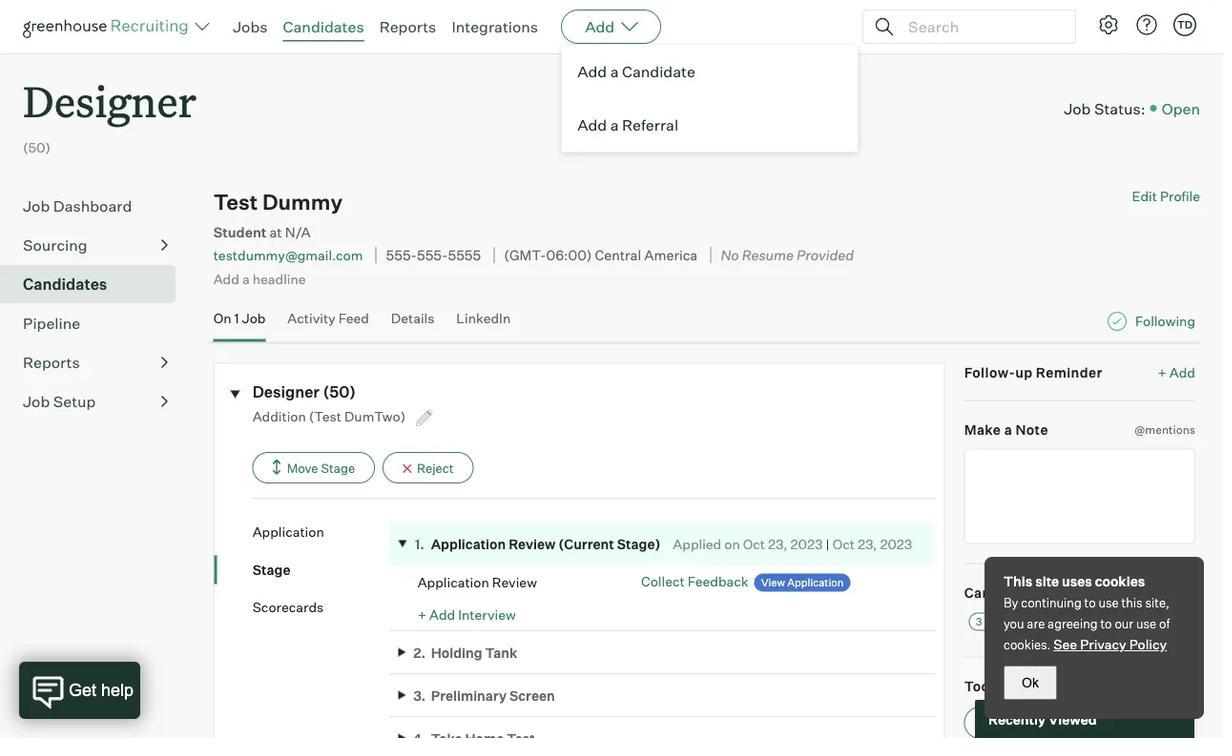 Task type: locate. For each thing, give the bounding box(es) containing it.
move stage button
[[253, 453, 375, 484]]

(gmt-06:00) central america
[[504, 247, 698, 264]]

to down uses
[[1085, 596, 1096, 611]]

holding
[[431, 645, 483, 661]]

0 horizontal spatial edit
[[1132, 188, 1158, 205]]

1 oct from the left
[[743, 536, 766, 553]]

application link
[[253, 523, 389, 542]]

add left referral
[[578, 115, 607, 135]]

america
[[645, 247, 698, 264]]

job for job status:
[[1064, 99, 1091, 118]]

add down "add" popup button
[[578, 62, 607, 81]]

job up sourcing
[[23, 197, 50, 216]]

0 vertical spatial candidate
[[622, 62, 696, 81]]

add button
[[561, 10, 662, 44]]

1 vertical spatial test
[[1037, 716, 1062, 731]]

0 vertical spatial designer
[[23, 73, 197, 129]]

stage right the move
[[321, 461, 355, 476]]

tags
[[1038, 585, 1071, 601]]

add a referral
[[578, 115, 679, 135]]

addition
[[253, 408, 306, 425]]

addition (test dumtwo)
[[253, 408, 409, 425]]

sourcing
[[23, 236, 87, 255]]

(50) up job dashboard
[[23, 140, 51, 156]]

candidate up years
[[965, 585, 1035, 601]]

0 vertical spatial reports link
[[380, 17, 437, 36]]

1 horizontal spatial oct
[[833, 536, 855, 553]]

provided
[[797, 247, 854, 264]]

use left of
[[1137, 617, 1157, 632]]

a left referral
[[611, 115, 619, 135]]

job right 1
[[242, 310, 266, 327]]

3 years experience link
[[969, 613, 1076, 632]]

job for job dashboard
[[23, 197, 50, 216]]

2 oct from the left
[[833, 536, 855, 553]]

reports left integrations at top left
[[380, 17, 437, 36]]

job setup link
[[23, 391, 168, 413]]

review
[[509, 536, 556, 553], [492, 574, 537, 591]]

0 vertical spatial candidates
[[283, 17, 364, 36]]

2 vertical spatial +
[[418, 607, 427, 623]]

1 vertical spatial edit
[[1166, 585, 1191, 601]]

0 horizontal spatial designer
[[23, 73, 197, 129]]

candidates link
[[283, 17, 364, 36], [23, 273, 168, 296]]

0 vertical spatial use
[[1099, 596, 1119, 611]]

collect
[[641, 574, 685, 590]]

view application
[[761, 577, 844, 590]]

23, up view
[[768, 536, 788, 553]]

agreeing
[[1048, 617, 1098, 632]]

1 vertical spatial review
[[492, 574, 537, 591]]

job left status:
[[1064, 99, 1091, 118]]

0 horizontal spatial test
[[214, 189, 258, 215]]

student
[[214, 224, 267, 241]]

+ down following
[[1158, 364, 1167, 381]]

ok button
[[1004, 666, 1058, 701]]

23,
[[768, 536, 788, 553], [858, 536, 878, 553]]

review left (current
[[509, 536, 556, 553]]

add for add a referral
[[578, 115, 607, 135]]

0 horizontal spatial reports link
[[23, 351, 168, 374]]

0 vertical spatial test
[[214, 189, 258, 215]]

edit up of
[[1166, 585, 1191, 601]]

1 vertical spatial +
[[1154, 585, 1163, 601]]

referral
[[622, 115, 679, 135]]

1 horizontal spatial test
[[1037, 716, 1062, 731]]

add up add a candidate at the top of page
[[585, 17, 615, 36]]

add for add a candidate
[[578, 62, 607, 81]]

view application link
[[755, 574, 851, 592]]

0 vertical spatial reports
[[380, 17, 437, 36]]

reports link left integrations at top left
[[380, 17, 437, 36]]

1 horizontal spatial to
[[1101, 617, 1113, 632]]

0 vertical spatial stage
[[321, 461, 355, 476]]

stage
[[321, 461, 355, 476], [253, 562, 291, 579]]

2 555- from the left
[[417, 247, 448, 264]]

application
[[253, 524, 324, 541], [431, 536, 506, 553], [418, 574, 489, 591], [788, 577, 844, 590]]

2.
[[414, 645, 426, 661]]

uses
[[1062, 574, 1093, 590]]

test
[[214, 189, 258, 215], [1037, 716, 1062, 731]]

a down "add" popup button
[[611, 62, 619, 81]]

1
[[234, 310, 239, 327]]

on 1 job
[[214, 310, 266, 327]]

add down following
[[1170, 364, 1196, 381]]

td
[[1178, 18, 1193, 31]]

job inside job setup link
[[23, 392, 50, 412]]

details
[[391, 310, 435, 327]]

headline
[[253, 270, 306, 287]]

job left setup
[[23, 392, 50, 412]]

resume
[[742, 247, 794, 264]]

on
[[214, 310, 232, 327]]

designer down "greenhouse recruiting" image
[[23, 73, 197, 129]]

application down |
[[788, 577, 844, 590]]

2. holding tank
[[414, 645, 518, 661]]

recently viewed
[[989, 711, 1097, 728]]

reports link
[[380, 17, 437, 36], [23, 351, 168, 374]]

dumtwo)
[[345, 408, 406, 425]]

candidates right jobs
[[283, 17, 364, 36]]

oct right on
[[743, 536, 766, 553]]

td button
[[1174, 13, 1197, 36]]

555- left 5555
[[386, 247, 417, 264]]

+
[[1158, 364, 1167, 381], [1154, 585, 1163, 601], [418, 607, 427, 623]]

td button
[[1170, 10, 1201, 40]]

0 horizontal spatial oct
[[743, 536, 766, 553]]

reports down pipeline
[[23, 353, 80, 372]]

see
[[1054, 637, 1078, 653]]

+ edit
[[1154, 585, 1191, 601]]

candidate up referral
[[622, 62, 696, 81]]

setup
[[53, 392, 96, 412]]

1 horizontal spatial designer
[[253, 383, 320, 402]]

edit profile link
[[1132, 188, 1201, 205]]

0 vertical spatial candidates link
[[283, 17, 364, 36]]

1 horizontal spatial stage
[[321, 461, 355, 476]]

pipeline link
[[23, 312, 168, 335]]

add up on
[[214, 270, 239, 287]]

tools
[[965, 678, 1002, 695]]

add for add
[[585, 17, 615, 36]]

this
[[1122, 596, 1143, 611]]

tank
[[485, 645, 518, 661]]

+ right this
[[1154, 585, 1163, 601]]

1 vertical spatial reports
[[23, 353, 80, 372]]

1 vertical spatial use
[[1137, 617, 1157, 632]]

use
[[1099, 596, 1119, 611], [1137, 617, 1157, 632]]

edit profile
[[1132, 188, 1201, 205]]

1 horizontal spatial 23,
[[858, 536, 878, 553]]

applied on  oct 23, 2023 | oct 23, 2023
[[673, 536, 913, 553]]

0 horizontal spatial candidate
[[622, 62, 696, 81]]

candidate inside td menu
[[622, 62, 696, 81]]

a left the headline
[[242, 270, 250, 287]]

555- up 'details'
[[417, 247, 448, 264]]

1 vertical spatial reports link
[[23, 351, 168, 374]]

candidates down sourcing
[[23, 275, 107, 294]]

job status:
[[1064, 99, 1146, 118]]

configure image
[[1098, 13, 1121, 36]]

oct right |
[[833, 536, 855, 553]]

add up holding
[[429, 607, 455, 623]]

0 vertical spatial (50)
[[23, 140, 51, 156]]

designer
[[23, 73, 197, 129], [253, 383, 320, 402]]

1 horizontal spatial candidates link
[[283, 17, 364, 36]]

555-
[[386, 247, 417, 264], [417, 247, 448, 264]]

job dashboard
[[23, 197, 132, 216]]

test up student
[[214, 189, 258, 215]]

to left our
[[1101, 617, 1113, 632]]

+ up "2."
[[418, 607, 427, 623]]

interview
[[458, 607, 516, 623]]

reports link down pipeline link
[[23, 351, 168, 374]]

None text field
[[965, 449, 1196, 545]]

test inside tools email test
[[1037, 716, 1062, 731]]

following
[[1136, 313, 1196, 330]]

this site uses cookies
[[1004, 574, 1146, 590]]

1 vertical spatial designer
[[253, 383, 320, 402]]

no
[[721, 247, 739, 264]]

on 1 job link
[[214, 310, 266, 338]]

of
[[1160, 617, 1171, 632]]

1 vertical spatial (50)
[[323, 383, 356, 402]]

by
[[1004, 596, 1019, 611]]

review up "interview"
[[492, 574, 537, 591]]

(50) up addition (test dumtwo)
[[323, 383, 356, 402]]

a left note
[[1005, 422, 1013, 439]]

0 horizontal spatial stage
[[253, 562, 291, 579]]

0 horizontal spatial candidates link
[[23, 273, 168, 296]]

candidates
[[283, 17, 364, 36], [23, 275, 107, 294]]

central
[[595, 247, 642, 264]]

1 vertical spatial candidate
[[965, 585, 1035, 601]]

by continuing to use this site, you are agreeing to our use of cookies.
[[1004, 596, 1171, 653]]

job inside job dashboard link
[[23, 197, 50, 216]]

add inside popup button
[[585, 17, 615, 36]]

1 horizontal spatial (50)
[[323, 383, 356, 402]]

(gmt-
[[504, 247, 546, 264]]

candidates link up pipeline link
[[23, 273, 168, 296]]

2023 left |
[[791, 536, 823, 553]]

a for referral
[[611, 115, 619, 135]]

designer (50)
[[253, 383, 356, 402]]

0 horizontal spatial 23,
[[768, 536, 788, 553]]

stage link
[[253, 561, 389, 579]]

0 vertical spatial +
[[1158, 364, 1167, 381]]

integrations link
[[452, 17, 538, 36]]

on
[[725, 536, 740, 553]]

our
[[1115, 617, 1134, 632]]

1 vertical spatial candidates link
[[23, 273, 168, 296]]

2023 right |
[[880, 536, 913, 553]]

0 vertical spatial to
[[1085, 596, 1096, 611]]

view
[[761, 577, 785, 590]]

add a candidate
[[578, 62, 696, 81]]

designer up the 'addition'
[[253, 383, 320, 402]]

23, right |
[[858, 536, 878, 553]]

stage up scorecards at the bottom left
[[253, 562, 291, 579]]

3.
[[414, 688, 426, 704]]

profile
[[1161, 188, 1201, 205]]

privacy
[[1081, 637, 1127, 653]]

candidates link right jobs
[[283, 17, 364, 36]]

1 horizontal spatial 2023
[[880, 536, 913, 553]]

edit left profile
[[1132, 188, 1158, 205]]

td menu
[[561, 44, 859, 153]]

job dashboard link
[[23, 195, 168, 218]]

2 23, from the left
[[858, 536, 878, 553]]

email
[[1002, 716, 1034, 731]]

test right the email
[[1037, 716, 1062, 731]]

1 2023 from the left
[[791, 536, 823, 553]]

0 horizontal spatial 2023
[[791, 536, 823, 553]]

candidate
[[622, 62, 696, 81], [965, 585, 1035, 601]]

designer for designer
[[23, 73, 197, 129]]

0 horizontal spatial candidates
[[23, 275, 107, 294]]

use left this
[[1099, 596, 1119, 611]]



Task type: vqa. For each thing, say whether or not it's contained in the screenshot.
the rightmost Status
no



Task type: describe. For each thing, give the bounding box(es) containing it.
@mentions link
[[1135, 421, 1196, 440]]

job for job setup
[[23, 392, 50, 412]]

job inside on 1 job 'link'
[[242, 310, 266, 327]]

integrations
[[452, 17, 538, 36]]

3 years experience
[[976, 616, 1070, 629]]

application up + add interview link
[[418, 574, 489, 591]]

1 horizontal spatial reports link
[[380, 17, 437, 36]]

open
[[1162, 99, 1201, 118]]

feedback
[[688, 574, 749, 590]]

0 vertical spatial edit
[[1132, 188, 1158, 205]]

policy
[[1130, 637, 1167, 653]]

sourcing link
[[23, 234, 168, 257]]

1 horizontal spatial candidates
[[283, 17, 364, 36]]

designer link
[[23, 53, 197, 133]]

0 horizontal spatial reports
[[23, 353, 80, 372]]

Search text field
[[904, 13, 1059, 41]]

(current
[[559, 536, 614, 553]]

a for headline
[[242, 270, 250, 287]]

1 23, from the left
[[768, 536, 788, 553]]

see privacy policy
[[1054, 637, 1167, 653]]

at
[[270, 224, 282, 241]]

up
[[1016, 364, 1033, 381]]

1 horizontal spatial reports
[[380, 17, 437, 36]]

stage inside button
[[321, 461, 355, 476]]

0 horizontal spatial to
[[1085, 596, 1096, 611]]

scorecards
[[253, 600, 324, 616]]

details link
[[391, 310, 435, 338]]

viewed
[[1049, 711, 1097, 728]]

pipeline
[[23, 314, 80, 333]]

jobs link
[[233, 17, 268, 36]]

+ edit link
[[1150, 580, 1196, 606]]

1 horizontal spatial candidate
[[965, 585, 1035, 601]]

1 vertical spatial stage
[[253, 562, 291, 579]]

+ for + edit
[[1154, 585, 1163, 601]]

dashboard
[[53, 197, 132, 216]]

dummy
[[262, 189, 343, 215]]

1 vertical spatial candidates
[[23, 275, 107, 294]]

you
[[1004, 617, 1025, 632]]

note
[[1016, 422, 1049, 439]]

feed
[[339, 310, 369, 327]]

+ for + add
[[1158, 364, 1167, 381]]

follow-
[[965, 364, 1016, 381]]

job setup
[[23, 392, 96, 412]]

designer for designer (50)
[[253, 383, 320, 402]]

activity feed link
[[288, 310, 369, 338]]

collect feedback link
[[641, 574, 749, 590]]

add a candidate link
[[562, 45, 858, 98]]

greenhouse recruiting image
[[23, 15, 195, 38]]

+ add link
[[1158, 363, 1196, 382]]

add for add a headline
[[214, 270, 239, 287]]

1.
[[415, 536, 425, 553]]

|
[[826, 536, 830, 553]]

preliminary
[[431, 688, 507, 704]]

1 horizontal spatial edit
[[1166, 585, 1191, 601]]

cookies
[[1095, 574, 1146, 590]]

1 vertical spatial to
[[1101, 617, 1113, 632]]

application up application review
[[431, 536, 506, 553]]

move
[[287, 461, 318, 476]]

cookies.
[[1004, 638, 1051, 653]]

site,
[[1146, 596, 1170, 611]]

site
[[1036, 574, 1060, 590]]

move stage
[[287, 461, 355, 476]]

activity
[[288, 310, 336, 327]]

linkedin
[[457, 310, 511, 327]]

continuing
[[1022, 596, 1082, 611]]

make
[[965, 422, 1002, 439]]

555-555-5555
[[386, 247, 481, 264]]

status:
[[1095, 99, 1146, 118]]

n/a
[[285, 224, 311, 241]]

email test button
[[965, 707, 1180, 739]]

3. preliminary screen
[[414, 688, 555, 704]]

follow-up reminder
[[965, 364, 1103, 381]]

tools email test
[[965, 678, 1062, 731]]

2 2023 from the left
[[880, 536, 913, 553]]

recently
[[989, 711, 1046, 728]]

candidate tags
[[965, 585, 1071, 601]]

reminder
[[1036, 364, 1103, 381]]

application up stage link
[[253, 524, 324, 541]]

jobs
[[233, 17, 268, 36]]

scorecards link
[[253, 599, 389, 617]]

1 555- from the left
[[386, 247, 417, 264]]

(test
[[309, 408, 342, 425]]

add a headline
[[214, 270, 306, 287]]

0 horizontal spatial (50)
[[23, 140, 51, 156]]

linkedin link
[[457, 310, 511, 338]]

test inside test dummy student at n/a
[[214, 189, 258, 215]]

testdummy@gmail.com
[[214, 247, 363, 264]]

1. application review (current stage)
[[415, 536, 661, 553]]

following link
[[1136, 312, 1196, 331]]

+ add interview link
[[418, 607, 516, 623]]

1 horizontal spatial use
[[1137, 617, 1157, 632]]

experience
[[1014, 616, 1070, 629]]

0 horizontal spatial use
[[1099, 596, 1119, 611]]

reject
[[417, 461, 454, 476]]

0 vertical spatial review
[[509, 536, 556, 553]]

a for note
[[1005, 422, 1013, 439]]

make a note
[[965, 422, 1049, 439]]

a for candidate
[[611, 62, 619, 81]]

+ add
[[1158, 364, 1196, 381]]

06:00)
[[546, 247, 592, 264]]

years
[[985, 616, 1012, 629]]

screen
[[510, 688, 555, 704]]

+ for + add interview
[[418, 607, 427, 623]]



